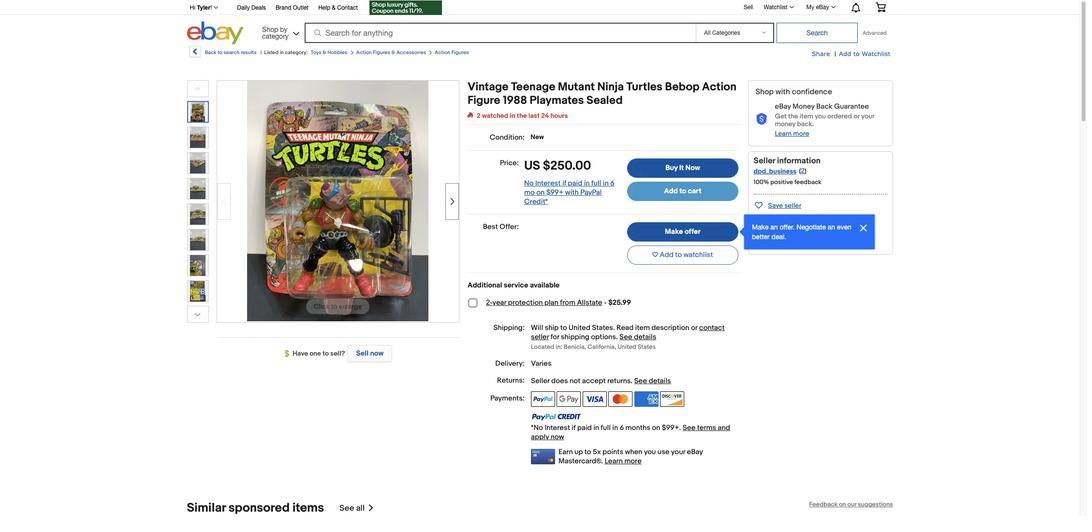 Task type: vqa. For each thing, say whether or not it's contained in the screenshot.
the rightmost .
yes



Task type: describe. For each thing, give the bounding box(es) containing it.
states
[[638, 344, 656, 351]]

$99+.
[[662, 424, 681, 433]]

positive
[[771, 179, 793, 186]]

benicia,
[[564, 344, 586, 351]]

save seller
[[769, 202, 802, 210]]

playmates
[[530, 94, 584, 107]]

*no interest if paid in full in 6 months on $99+.
[[531, 424, 683, 433]]

visa image
[[583, 392, 607, 408]]

in up 5x
[[594, 424, 599, 433]]

money
[[775, 120, 796, 128]]

sell?
[[330, 350, 345, 358]]

the inside ebay money back guarantee get the item you ordered or your money back. learn more
[[789, 112, 799, 120]]

picture 3 of 11 image
[[187, 153, 208, 174]]

to left the search
[[218, 49, 222, 56]]

american express image
[[635, 392, 659, 408]]

ordered
[[828, 112, 853, 120]]

states.
[[592, 324, 615, 333]]

delivery:
[[496, 360, 525, 369]]

see other items link
[[754, 236, 802, 244]]

condition:
[[490, 133, 525, 142]]

options
[[591, 333, 616, 342]]

toys
[[311, 49, 322, 56]]

-
[[604, 298, 607, 308]]

brand
[[276, 4, 291, 11]]

0 vertical spatial .
[[616, 333, 618, 342]]

full for months
[[601, 424, 611, 433]]

in right "paypal"
[[603, 179, 609, 188]]

0 vertical spatial learn more link
[[775, 130, 810, 138]]

action figures
[[435, 49, 469, 56]]

watchlist inside account navigation
[[764, 4, 788, 11]]

my
[[807, 4, 815, 11]]

$99+
[[547, 188, 564, 197]]

24
[[541, 112, 549, 120]]

See all text field
[[340, 504, 365, 514]]

add for add to cart
[[664, 187, 678, 196]]

my ebay link
[[801, 1, 840, 13]]

now inside sell now link
[[370, 349, 384, 359]]

category
[[262, 32, 289, 40]]

help & contact link
[[318, 3, 358, 14]]

results
[[241, 49, 257, 56]]

0 horizontal spatial items
[[293, 501, 324, 516]]

see left the all
[[340, 504, 354, 514]]

more inside ebay money back guarantee get the item you ordered or your money back. learn more
[[794, 130, 810, 138]]

additional
[[468, 281, 502, 290]]

sell now
[[356, 349, 384, 359]]

add to cart link
[[627, 182, 739, 201]]

add inside 'share | add to watchlist'
[[839, 50, 852, 58]]

deal.
[[772, 233, 787, 241]]

0 vertical spatial see details link
[[620, 333, 657, 342]]

see up "american express" image on the right
[[635, 377, 647, 386]]

picture 7 of 11 image
[[187, 255, 208, 276]]

feedback
[[795, 179, 822, 186]]

buy
[[666, 164, 678, 173]]

feedback on our suggestions
[[810, 501, 893, 509]]

us $250.00
[[524, 159, 591, 174]]

1 vertical spatial united
[[618, 344, 637, 351]]

interest for no
[[536, 179, 561, 188]]

the inside us $250.00 "main content"
[[517, 112, 527, 120]]

deals
[[252, 4, 266, 11]]

seller for vintage teenage mutant ninja turtles bebop action figure 1988 playmates sealed
[[754, 156, 776, 166]]

& for hobbies
[[323, 49, 326, 56]]

picture 6 of 11 image
[[187, 230, 208, 251]]

master card image
[[609, 392, 633, 408]]

sponsored
[[229, 501, 290, 516]]

!
[[210, 4, 212, 11]]

us $250.00 main content
[[468, 80, 740, 467]]

shop by category button
[[258, 22, 301, 42]]

your inside the earn up to 5x points when you use your ebay mastercard®.
[[671, 448, 686, 457]]

our
[[848, 501, 857, 509]]

offer
[[685, 227, 701, 237]]

share | add to watchlist
[[812, 50, 891, 58]]

1 vertical spatial .
[[631, 377, 633, 386]]

best
[[483, 223, 498, 232]]

buy it now
[[666, 164, 700, 173]]

item for description
[[636, 324, 650, 333]]

even
[[837, 223, 852, 231]]

1 vertical spatial learn more link
[[605, 457, 642, 467]]

points
[[603, 448, 624, 457]]

to inside 'share | add to watchlist'
[[854, 50, 860, 58]]

located
[[531, 344, 555, 351]]

add to cart
[[664, 187, 702, 196]]

in down the 1988
[[510, 112, 516, 120]]

1 horizontal spatial with
[[776, 88, 790, 97]]

feedback on our suggestions link
[[810, 501, 893, 509]]

| listed in category:
[[261, 49, 308, 56]]

outlet
[[293, 4, 309, 11]]

accessories
[[397, 49, 426, 56]]

paypal
[[581, 188, 602, 197]]

help & contact
[[318, 4, 358, 11]]

shop with confidence
[[756, 88, 833, 97]]

1 horizontal spatial |
[[835, 50, 837, 58]]

(
[[800, 167, 801, 175]]

months
[[626, 424, 651, 433]]

Search for anything text field
[[306, 24, 694, 42]]

picture 8 of 11 image
[[187, 281, 208, 302]]

discover image
[[660, 392, 685, 408]]

6 for *no interest if paid in full in 6 months on $99+.
[[620, 424, 624, 433]]

toys & hobbies
[[311, 49, 348, 56]]

make an offer. negotiate an even better deal.
[[752, 223, 852, 241]]

you inside ebay money back guarantee get the item you ordered or your money back. learn more
[[815, 112, 826, 120]]

0 vertical spatial details
[[634, 333, 657, 342]]

additional service available
[[468, 281, 560, 290]]

buy it now link
[[627, 159, 739, 178]]

watchlist inside 'share | add to watchlist'
[[862, 50, 891, 58]]

learn more
[[605, 457, 642, 467]]

to right ship
[[561, 324, 567, 333]]

hi tyler !
[[190, 4, 212, 11]]

make for make offer
[[665, 227, 683, 237]]

service
[[504, 281, 529, 290]]

2 inside seller information dpd_business ( 2 ) 100% positive feedback
[[801, 167, 805, 175]]

ebay inside the earn up to 5x points when you use your ebay mastercard®.
[[687, 448, 703, 457]]

& for contact
[[332, 4, 336, 11]]

paid for months
[[578, 424, 592, 433]]

all
[[356, 504, 365, 514]]

add to watchlist
[[660, 251, 713, 260]]

daily deals
[[237, 4, 266, 11]]

does
[[552, 377, 568, 386]]

with inside no interest if paid in full in 6 mo on $99+ with paypal credit*
[[566, 188, 579, 197]]

see inside contact seller visit store see other items
[[754, 236, 766, 244]]

no interest if paid in full in 6 mo on $99+ with paypal credit* link
[[524, 179, 615, 207]]

back inside ebay money back guarantee get the item you ordered or your money back. learn more
[[817, 102, 833, 111]]

make offer
[[665, 227, 701, 237]]

add for add to watchlist
[[660, 251, 674, 260]]

in left months
[[613, 424, 618, 433]]

will
[[531, 324, 543, 333]]

new
[[531, 133, 544, 141]]

for shipping options . see details
[[549, 333, 657, 342]]

0 horizontal spatial |
[[261, 49, 262, 56]]

shipping:
[[494, 324, 525, 333]]

1 an from the left
[[771, 223, 778, 231]]

have one to sell?
[[293, 350, 345, 358]]

with details__icon image
[[756, 113, 768, 125]]

)
[[805, 167, 807, 175]]

100%
[[754, 179, 769, 186]]

interest for *no
[[545, 424, 570, 433]]

in down "$250.00"
[[584, 179, 590, 188]]

make for make an offer. negotiate an even better deal.
[[752, 223, 769, 231]]

dollar sign image
[[285, 350, 293, 358]]

picture 1 of 11 image
[[188, 102, 208, 122]]

google pay image
[[557, 392, 581, 408]]

save seller button
[[754, 200, 802, 211]]

shop by category banner
[[185, 0, 893, 47]]

learn inside ebay money back guarantee get the item you ordered or your money back. learn more
[[775, 130, 792, 138]]

5x
[[593, 448, 601, 457]]

to left cart on the top of page
[[680, 187, 687, 196]]

your shopping cart image
[[875, 2, 887, 12]]

2 horizontal spatial on
[[839, 501, 846, 509]]

daily deals link
[[237, 3, 266, 14]]

if for no
[[563, 179, 567, 188]]

turtles
[[627, 80, 663, 94]]

listed
[[264, 49, 279, 56]]

1 vertical spatial details
[[649, 377, 671, 386]]

available
[[530, 281, 560, 290]]



Task type: locate. For each thing, give the bounding box(es) containing it.
more right points
[[625, 457, 642, 467]]

figure
[[468, 94, 501, 107]]

varies
[[531, 360, 552, 369]]

feedback
[[810, 501, 838, 509]]

similar sponsored items
[[187, 501, 324, 516]]

shop up with details__icon
[[756, 88, 774, 97]]

on for months
[[652, 424, 661, 433]]

ebay down terms
[[687, 448, 703, 457]]

back to search results
[[205, 49, 257, 56]]

see left terms
[[683, 424, 696, 433]]

on inside no interest if paid in full in 6 mo on $99+ with paypal credit*
[[537, 188, 545, 197]]

1 horizontal spatial learn
[[775, 130, 792, 138]]

0 vertical spatial 6
[[611, 179, 615, 188]]

2 vertical spatial on
[[839, 501, 846, 509]]

0 horizontal spatial the
[[517, 112, 527, 120]]

see terms and apply now link
[[531, 424, 731, 442]]

store
[[769, 225, 785, 233]]

no interest if paid in full in 6 mo on $99+ with paypal credit*
[[524, 179, 615, 207]]

1 vertical spatial learn
[[605, 457, 623, 467]]

see inside see terms and apply now
[[683, 424, 696, 433]]

share button
[[812, 49, 831, 59]]

learn down money
[[775, 130, 792, 138]]

items down offer.
[[785, 236, 802, 244]]

figures left accessories
[[373, 49, 390, 56]]

& right toys
[[323, 49, 326, 56]]

from
[[560, 298, 576, 308]]

if for *no
[[572, 424, 576, 433]]

for
[[551, 333, 560, 342]]

last
[[529, 112, 540, 120]]

more inside us $250.00 "main content"
[[625, 457, 642, 467]]

or inside us $250.00 "main content"
[[691, 324, 698, 333]]

2 the from the left
[[789, 112, 799, 120]]

1 vertical spatial items
[[293, 501, 324, 516]]

you
[[815, 112, 826, 120], [644, 448, 656, 457]]

ship
[[545, 324, 559, 333]]

us
[[524, 159, 540, 174]]

| right the share button
[[835, 50, 837, 58]]

| left listed
[[261, 49, 262, 56]]

see right the options
[[620, 333, 633, 342]]

1 horizontal spatial united
[[618, 344, 637, 351]]

2 an from the left
[[828, 223, 836, 231]]

1 horizontal spatial make
[[752, 223, 769, 231]]

0 vertical spatial back
[[205, 49, 217, 56]]

have
[[293, 350, 308, 358]]

interest down paypal credit image in the bottom of the page
[[545, 424, 570, 433]]

now inside see terms and apply now
[[551, 433, 564, 442]]

see all
[[340, 504, 365, 514]]

sell inside account navigation
[[744, 4, 754, 10]]

an down contact seller link
[[771, 223, 778, 231]]

you right back.
[[815, 112, 826, 120]]

confidence
[[792, 88, 833, 97]]

0 horizontal spatial 2
[[477, 112, 481, 120]]

seller up dpd_business link in the right of the page
[[754, 156, 776, 166]]

0 vertical spatial full
[[592, 179, 602, 188]]

1 horizontal spatial learn more link
[[775, 130, 810, 138]]

in right listed
[[280, 49, 284, 56]]

0 vertical spatial your
[[862, 112, 875, 120]]

learn inside us $250.00 "main content"
[[605, 457, 623, 467]]

the left last
[[517, 112, 527, 120]]

other
[[768, 236, 784, 244]]

0 vertical spatial or
[[854, 112, 860, 120]]

paid up up
[[578, 424, 592, 433]]

1 vertical spatial now
[[551, 433, 564, 442]]

your inside ebay money back guarantee get the item you ordered or your money back. learn more
[[862, 112, 875, 120]]

.
[[616, 333, 618, 342], [631, 377, 633, 386]]

interest inside no interest if paid in full in 6 mo on $99+ with paypal credit*
[[536, 179, 561, 188]]

watchlist
[[684, 251, 713, 260]]

more down back.
[[794, 130, 810, 138]]

advanced
[[863, 30, 887, 36]]

sell for sell
[[744, 4, 754, 10]]

item inside us $250.00 "main content"
[[636, 324, 650, 333]]

description
[[652, 324, 690, 333]]

action inside vintage teenage mutant ninja turtles bebop action figure 1988 playmates sealed
[[702, 80, 737, 94]]

now up earn
[[551, 433, 564, 442]]

seller up located
[[531, 333, 549, 342]]

now right sell?
[[370, 349, 384, 359]]

0 vertical spatial interest
[[536, 179, 561, 188]]

action right accessories
[[435, 49, 451, 56]]

see details link up "american express" image on the right
[[635, 377, 671, 386]]

seller inside contact seller visit store see other items
[[781, 214, 798, 222]]

0 vertical spatial items
[[785, 236, 802, 244]]

contact
[[699, 324, 725, 333]]

figures for action figures & accessories
[[373, 49, 390, 56]]

you inside the earn up to 5x points when you use your ebay mastercard®.
[[644, 448, 656, 457]]

seller inside us $250.00 "main content"
[[531, 377, 550, 386]]

make inside make offer link
[[665, 227, 683, 237]]

1 vertical spatial seller
[[531, 377, 550, 386]]

1 vertical spatial your
[[671, 448, 686, 457]]

shop inside shop by category
[[262, 25, 278, 33]]

to right one
[[323, 350, 329, 358]]

contact right help
[[337, 4, 358, 11]]

6
[[611, 179, 615, 188], [620, 424, 624, 433]]

by
[[280, 25, 288, 33]]

ebay inside account navigation
[[816, 4, 830, 11]]

1 horizontal spatial the
[[789, 112, 799, 120]]

paid for mo
[[568, 179, 583, 188]]

1 vertical spatial watchlist
[[862, 50, 891, 58]]

seller for contact seller
[[531, 333, 549, 342]]

to left 5x
[[585, 448, 592, 457]]

add right share
[[839, 50, 852, 58]]

protection
[[508, 298, 543, 308]]

1 vertical spatial see details link
[[635, 377, 671, 386]]

or inside ebay money back guarantee get the item you ordered or your money back. learn more
[[854, 112, 860, 120]]

paid down "$250.00"
[[568, 179, 583, 188]]

1 horizontal spatial figures
[[452, 49, 469, 56]]

0 horizontal spatial seller
[[531, 377, 550, 386]]

0 horizontal spatial with
[[566, 188, 579, 197]]

accept
[[582, 377, 606, 386]]

apply
[[531, 433, 549, 442]]

items
[[785, 236, 802, 244], [293, 501, 324, 516]]

allstate
[[577, 298, 603, 308]]

0 horizontal spatial united
[[569, 324, 591, 333]]

on left $99+.
[[652, 424, 661, 433]]

make left offer
[[665, 227, 683, 237]]

1 horizontal spatial items
[[785, 236, 802, 244]]

earn
[[559, 448, 573, 457]]

seller for shipping:
[[531, 377, 550, 386]]

paypal credit image
[[531, 413, 582, 421]]

seller for contact seller visit store see other items
[[781, 214, 798, 222]]

1 vertical spatial interest
[[545, 424, 570, 433]]

0 horizontal spatial sell
[[356, 349, 369, 359]]

& right help
[[332, 4, 336, 11]]

1 horizontal spatial watchlist
[[862, 50, 891, 58]]

you left use
[[644, 448, 656, 457]]

add
[[839, 50, 852, 58], [664, 187, 678, 196], [660, 251, 674, 260]]

1 vertical spatial more
[[625, 457, 642, 467]]

located in: benicia, california, united states
[[531, 344, 656, 351]]

1 vertical spatial on
[[652, 424, 661, 433]]

1 horizontal spatial 6
[[620, 424, 624, 433]]

make inside make an offer. negotiate an even better deal.
[[752, 223, 769, 231]]

0 horizontal spatial action
[[356, 49, 372, 56]]

0 horizontal spatial more
[[625, 457, 642, 467]]

ebay
[[816, 4, 830, 11], [775, 102, 791, 111], [687, 448, 703, 457]]

ebay money back guarantee get the item you ordered or your money back. learn more
[[775, 102, 875, 138]]

& inside account navigation
[[332, 4, 336, 11]]

if down "$250.00"
[[563, 179, 567, 188]]

0 vertical spatial united
[[569, 324, 591, 333]]

add to watchlist link
[[839, 49, 891, 59]]

0 horizontal spatial watchlist
[[764, 4, 788, 11]]

sell link
[[740, 4, 758, 10]]

action figures & accessories link
[[356, 49, 426, 56]]

paypal image
[[531, 392, 555, 408]]

2 horizontal spatial &
[[392, 49, 395, 56]]

account navigation
[[185, 0, 893, 16]]

shop left by
[[262, 25, 278, 33]]

get
[[775, 112, 787, 120]]

to inside button
[[676, 251, 682, 260]]

0 horizontal spatial an
[[771, 223, 778, 231]]

details up states
[[634, 333, 657, 342]]

see details link up states
[[620, 333, 657, 342]]

0 vertical spatial ebay
[[816, 4, 830, 11]]

1 vertical spatial 6
[[620, 424, 624, 433]]

cart
[[688, 187, 702, 196]]

the right get
[[789, 112, 799, 120]]

action right bebop
[[702, 80, 737, 94]]

0 horizontal spatial figures
[[373, 49, 390, 56]]

contact inside account navigation
[[337, 4, 358, 11]]

0 vertical spatial shop
[[262, 25, 278, 33]]

and
[[718, 424, 731, 433]]

brand outlet
[[276, 4, 309, 11]]

picture 2 of 11 image
[[187, 127, 208, 148]]

1 horizontal spatial now
[[551, 433, 564, 442]]

0 horizontal spatial you
[[644, 448, 656, 457]]

add down make offer link
[[660, 251, 674, 260]]

no
[[524, 179, 534, 188]]

0 horizontal spatial your
[[671, 448, 686, 457]]

vintage teenage mutant ninja turtles bebop action figure 1988 playmates sealed - picture 1 of 11 image
[[247, 80, 429, 321]]

back.
[[797, 120, 814, 128]]

1 horizontal spatial ebay
[[775, 102, 791, 111]]

1 vertical spatial add
[[664, 187, 678, 196]]

6 inside no interest if paid in full in 6 mo on $99+ with paypal credit*
[[611, 179, 615, 188]]

2 figures from the left
[[452, 49, 469, 56]]

2 vertical spatial ebay
[[687, 448, 703, 457]]

if inside no interest if paid in full in 6 mo on $99+ with paypal credit*
[[563, 179, 567, 188]]

mastercard®.
[[559, 457, 603, 467]]

1 horizontal spatial action
[[435, 49, 451, 56]]

back
[[205, 49, 217, 56], [817, 102, 833, 111]]

add down buy
[[664, 187, 678, 196]]

seller down varies
[[531, 377, 550, 386]]

contact seller visit store see other items
[[754, 214, 802, 244]]

2 vertical spatial add
[[660, 251, 674, 260]]

on for mo
[[537, 188, 545, 197]]

2 inside "main content"
[[477, 112, 481, 120]]

seller for save seller
[[785, 202, 802, 210]]

0 vertical spatial add
[[839, 50, 852, 58]]

sell left watchlist link on the right of page
[[744, 4, 754, 10]]

0 horizontal spatial now
[[370, 349, 384, 359]]

1 horizontal spatial back
[[817, 102, 833, 111]]

0 vertical spatial seller
[[754, 156, 776, 166]]

make up better
[[752, 223, 769, 231]]

action for action figures
[[435, 49, 451, 56]]

back up ordered
[[817, 102, 833, 111]]

0 horizontal spatial or
[[691, 324, 698, 333]]

learn more link down money
[[775, 130, 810, 138]]

or down 'guarantee'
[[854, 112, 860, 120]]

ninja
[[598, 80, 624, 94]]

action figures & accessories
[[356, 49, 426, 56]]

paid inside no interest if paid in full in 6 mo on $99+ with paypal credit*
[[568, 179, 583, 188]]

item down money
[[800, 112, 814, 120]]

ebay inside ebay money back guarantee get the item you ordered or your money back. learn more
[[775, 102, 791, 111]]

ebay right my
[[816, 4, 830, 11]]

interest
[[536, 179, 561, 188], [545, 424, 570, 433]]

0 horizontal spatial on
[[537, 188, 545, 197]]

seller inside button
[[785, 202, 802, 210]]

interest right the no
[[536, 179, 561, 188]]

dpd_business link
[[754, 167, 797, 176]]

picture 5 of 11 image
[[187, 204, 208, 225]]

0 horizontal spatial ebay
[[687, 448, 703, 457]]

seller
[[754, 156, 776, 166], [531, 377, 550, 386]]

sell right sell?
[[356, 349, 369, 359]]

0 horizontal spatial learn more link
[[605, 457, 642, 467]]

6 left months
[[620, 424, 624, 433]]

full inside no interest if paid in full in 6 mo on $99+ with paypal credit*
[[592, 179, 602, 188]]

1 horizontal spatial you
[[815, 112, 826, 120]]

figures
[[373, 49, 390, 56], [452, 49, 469, 56]]

terms
[[698, 424, 717, 433]]

& left accessories
[[392, 49, 395, 56]]

add to watchlist button
[[627, 246, 739, 265]]

1 horizontal spatial item
[[800, 112, 814, 120]]

1 the from the left
[[517, 112, 527, 120]]

None submit
[[777, 23, 858, 43]]

united up benicia, on the bottom of page
[[569, 324, 591, 333]]

0 vertical spatial contact
[[337, 4, 358, 11]]

1 figures from the left
[[373, 49, 390, 56]]

tyler
[[197, 4, 210, 11]]

to
[[218, 49, 222, 56], [854, 50, 860, 58], [680, 187, 687, 196], [676, 251, 682, 260], [561, 324, 567, 333], [323, 350, 329, 358], [585, 448, 592, 457]]

details up discover image
[[649, 377, 671, 386]]

one
[[310, 350, 321, 358]]

1 horizontal spatial your
[[862, 112, 875, 120]]

1 vertical spatial you
[[644, 448, 656, 457]]

to left watchlist
[[676, 251, 682, 260]]

0 vertical spatial more
[[794, 130, 810, 138]]

back left the search
[[205, 49, 217, 56]]

action right hobbies at the left top of the page
[[356, 49, 372, 56]]

add inside button
[[660, 251, 674, 260]]

0 vertical spatial with
[[776, 88, 790, 97]]

item for you
[[800, 112, 814, 120]]

1 horizontal spatial contact
[[754, 214, 779, 222]]

watchlist down advanced
[[862, 50, 891, 58]]

on left our
[[839, 501, 846, 509]]

learn right 5x
[[605, 457, 623, 467]]

full for mo
[[592, 179, 602, 188]]

ebay up get
[[775, 102, 791, 111]]

offer.
[[780, 223, 795, 231]]

item inside ebay money back guarantee get the item you ordered or your money back. learn more
[[800, 112, 814, 120]]

shop for shop by category
[[262, 25, 278, 33]]

0 vertical spatial learn
[[775, 130, 792, 138]]

my ebay
[[807, 4, 830, 11]]

1 horizontal spatial 2
[[801, 167, 805, 175]]

figures for action figures
[[452, 49, 469, 56]]

best offer:
[[483, 223, 519, 232]]

items inside contact seller visit store see other items
[[785, 236, 802, 244]]

1 horizontal spatial on
[[652, 424, 661, 433]]

0 vertical spatial paid
[[568, 179, 583, 188]]

1 horizontal spatial &
[[332, 4, 336, 11]]

get the coupon image
[[370, 0, 442, 15]]

price:
[[500, 159, 519, 168]]

make an offer. negotiate an even better deal. tooltip
[[745, 215, 875, 250]]

1988
[[503, 94, 527, 107]]

1 vertical spatial sell
[[356, 349, 369, 359]]

sell now link
[[345, 345, 392, 362]]

an left even
[[828, 223, 836, 231]]

information
[[777, 156, 821, 166]]

1 vertical spatial with
[[566, 188, 579, 197]]

ebay mastercard image
[[531, 450, 555, 465]]

0 vertical spatial you
[[815, 112, 826, 120]]

1 horizontal spatial an
[[828, 223, 836, 231]]

help
[[318, 4, 330, 11]]

your right use
[[671, 448, 686, 457]]

offer:
[[500, 223, 519, 232]]

to inside the earn up to 5x points when you use your ebay mastercard®.
[[585, 448, 592, 457]]

0 horizontal spatial 6
[[611, 179, 615, 188]]

2 down information
[[801, 167, 805, 175]]

sell for sell now
[[356, 349, 369, 359]]

to down advanced link
[[854, 50, 860, 58]]

if down paypal credit image in the bottom of the page
[[572, 424, 576, 433]]

1 vertical spatial if
[[572, 424, 576, 433]]

0 horizontal spatial &
[[323, 49, 326, 56]]

with right $99+
[[566, 188, 579, 197]]

figures down search for anything text field
[[452, 49, 469, 56]]

bebop
[[665, 80, 700, 94]]

6 for no interest if paid in full in 6 mo on $99+ with paypal credit*
[[611, 179, 615, 188]]

0 vertical spatial if
[[563, 179, 567, 188]]

item right read
[[636, 324, 650, 333]]

6 right "paypal"
[[611, 179, 615, 188]]

contact up visit store link
[[754, 214, 779, 222]]

1 horizontal spatial more
[[794, 130, 810, 138]]

better
[[752, 233, 770, 241]]

action for action figures & accessories
[[356, 49, 372, 56]]

mutant
[[558, 80, 595, 94]]

*no
[[531, 424, 543, 433]]

0 vertical spatial 2
[[477, 112, 481, 120]]

united down contact seller link
[[618, 344, 637, 351]]

contact inside contact seller visit store see other items
[[754, 214, 779, 222]]

sell inside sell now link
[[356, 349, 369, 359]]

0 horizontal spatial shop
[[262, 25, 278, 33]]

learn more link right 5x
[[605, 457, 642, 467]]

1 vertical spatial paid
[[578, 424, 592, 433]]

watchlist right "sell" link
[[764, 4, 788, 11]]

picture 4 of 11 image
[[187, 179, 208, 199]]

contact seller link
[[531, 324, 725, 342]]

united
[[569, 324, 591, 333], [618, 344, 637, 351]]

seller inside seller information dpd_business ( 2 ) 100% positive feedback
[[754, 156, 776, 166]]

seller right save at the right of page
[[785, 202, 802, 210]]

1 horizontal spatial or
[[854, 112, 860, 120]]

returns:
[[497, 377, 525, 386]]

seller up offer.
[[781, 214, 798, 222]]

1 horizontal spatial seller
[[754, 156, 776, 166]]

0 horizontal spatial item
[[636, 324, 650, 333]]

or left contact
[[691, 324, 698, 333]]

2 horizontal spatial ebay
[[816, 4, 830, 11]]

shop for shop with confidence
[[756, 88, 774, 97]]

2-
[[486, 298, 493, 308]]

hours
[[551, 112, 568, 120]]

see down the visit
[[754, 236, 766, 244]]

suggestions
[[858, 501, 893, 509]]

with up get
[[776, 88, 790, 97]]

items left see all
[[293, 501, 324, 516]]

0 vertical spatial now
[[370, 349, 384, 359]]

seller inside contact seller
[[531, 333, 549, 342]]

your down 'guarantee'
[[862, 112, 875, 120]]

2 down the figure
[[477, 112, 481, 120]]

category:
[[285, 49, 308, 56]]

0 vertical spatial seller
[[785, 202, 802, 210]]

none submit inside 'shop by category' banner
[[777, 23, 858, 43]]

on right the mo
[[537, 188, 545, 197]]

0 horizontal spatial back
[[205, 49, 217, 56]]

1 vertical spatial full
[[601, 424, 611, 433]]

0 vertical spatial sell
[[744, 4, 754, 10]]

0 vertical spatial on
[[537, 188, 545, 197]]



